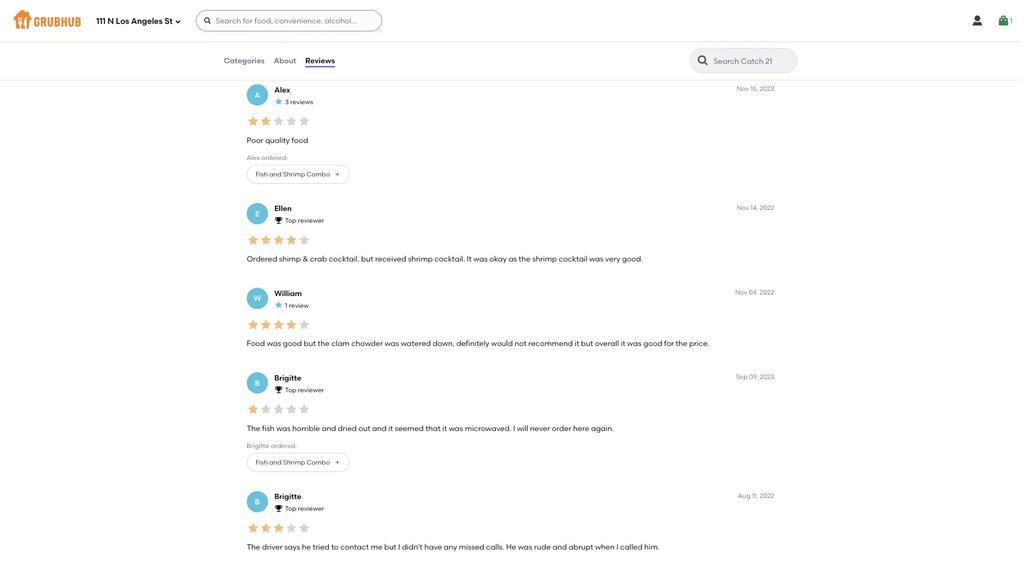 Task type: vqa. For each thing, say whether or not it's contained in the screenshot.
good.
yes



Task type: locate. For each thing, give the bounding box(es) containing it.
plenty
[[247, 17, 269, 26]]

me
[[371, 543, 383, 552]]

contact
[[341, 543, 369, 552]]

was
[[251, 6, 265, 15], [631, 6, 645, 15], [693, 6, 707, 15], [474, 255, 488, 264], [590, 255, 604, 264], [267, 339, 281, 348], [385, 339, 399, 348], [628, 339, 642, 348], [276, 424, 291, 433], [449, 424, 463, 433], [518, 543, 533, 552]]

top reviewer down ellen
[[285, 217, 324, 225]]

categories button
[[223, 42, 265, 80]]

Search for food, convenience, alcohol... search field
[[196, 10, 382, 31]]

svg image left 1 button at the right top
[[972, 14, 984, 27]]

plus icon image inside fish and chips button
[[305, 52, 312, 59]]

about
[[564, 6, 585, 15]]

0 vertical spatial fish and shrimp combo
[[256, 171, 330, 178]]

shrimp down brigitte ordered:
[[283, 459, 305, 467]]

0 vertical spatial combo
[[307, 171, 330, 178]]

tried
[[313, 543, 330, 552]]

0 horizontal spatial svg image
[[175, 18, 181, 25]]

2 top from the top
[[285, 386, 297, 394]]

0 horizontal spatial it
[[312, 17, 317, 26]]

3
[[285, 98, 289, 106]]

0 vertical spatial fish and shrimp combo button
[[247, 165, 350, 184]]

it right overall
[[621, 339, 626, 348]]

1 horizontal spatial 1
[[1010, 16, 1013, 25]]

and
[[269, 52, 282, 59], [269, 171, 282, 178], [322, 424, 336, 433], [372, 424, 387, 433], [269, 459, 282, 467], [553, 543, 567, 552]]

1 vertical spatial shrimp
[[283, 459, 305, 467]]

search icon image
[[697, 54, 710, 67]]

alex
[[275, 85, 290, 94], [247, 154, 260, 162]]

was down william
[[267, 339, 281, 348]]

0 vertical spatial driver
[[345, 6, 366, 15]]

poor quality food
[[247, 136, 308, 145]]

missed
[[459, 543, 485, 552]]

good. right the "very"
[[622, 255, 643, 264]]

he
[[302, 543, 311, 552]]

2 vertical spatial nov
[[736, 289, 748, 296]]

fish and shrimp combo
[[256, 171, 330, 178], [256, 459, 330, 467]]

would
[[319, 17, 340, 26], [491, 339, 513, 348]]

2022 right 09,
[[760, 373, 775, 381]]

1 combo from the top
[[307, 171, 330, 178]]

1 vertical spatial trophy icon image
[[275, 386, 283, 394]]

horrible
[[292, 424, 320, 433]]

i inside the i was not able to review my driver anywhere else.  grubhub is making it hard to complain about driver. food was good. driver was not good for plenty of reasons. it would be bad if this review goes against the restaurant.
[[247, 6, 249, 15]]

3 2022 from the top
[[760, 289, 775, 296]]

2022 right 04,
[[760, 289, 775, 296]]

good right driver in the right top of the page
[[722, 6, 741, 15]]

this
[[376, 17, 388, 26]]

0 vertical spatial alex
[[275, 85, 290, 94]]

svg image right st
[[175, 18, 181, 25]]

2 combo from the top
[[307, 459, 330, 467]]

shrimp left cocktail.
[[408, 255, 433, 264]]

1 vertical spatial fish and shrimp combo
[[256, 459, 330, 467]]

1 the from the top
[[247, 424, 260, 433]]

order
[[552, 424, 572, 433]]

1 reviewer from the top
[[298, 217, 324, 225]]

svg image
[[998, 14, 1010, 27], [204, 16, 212, 25]]

1 top reviewer from the top
[[285, 217, 324, 225]]

i
[[247, 6, 249, 15], [513, 424, 515, 433], [398, 543, 400, 552], [617, 543, 619, 552]]

1 vertical spatial top reviewer
[[285, 386, 324, 394]]

2 fish and shrimp combo from the top
[[256, 459, 330, 467]]

food inside the i was not able to review my driver anywhere else.  grubhub is making it hard to complain about driver. food was good. driver was not good for plenty of reasons. it would be bad if this review goes against the restaurant.
[[611, 6, 629, 15]]

was right fish
[[276, 424, 291, 433]]

have
[[425, 543, 442, 552]]

0 horizontal spatial would
[[319, 17, 340, 26]]

1 shrimp from the top
[[283, 171, 305, 178]]

1 horizontal spatial shrimp
[[533, 255, 557, 264]]

nov left 14, at the top of the page
[[737, 204, 749, 212]]

was right driver.
[[631, 6, 645, 15]]

to
[[298, 6, 306, 15], [518, 6, 526, 15], [331, 543, 339, 552]]

reviewer up the he
[[298, 505, 324, 513]]

the left the says
[[247, 543, 260, 552]]

fish down adrian
[[256, 52, 268, 59]]

the fish was horrible and dried out and it seemed that it was microwaved.  i will never order here again.
[[247, 424, 614, 433]]

it right recommend
[[575, 339, 580, 348]]

fish
[[262, 424, 275, 433]]

1 vertical spatial driver
[[262, 543, 283, 552]]

cocktail.
[[435, 255, 465, 264]]

1
[[1010, 16, 1013, 25], [285, 302, 288, 309]]

1 vertical spatial nov
[[737, 204, 749, 212]]

recommend
[[529, 339, 573, 348]]

for
[[743, 6, 753, 15], [664, 339, 674, 348]]

1 trophy icon image from the top
[[275, 216, 283, 225]]

1 horizontal spatial for
[[743, 6, 753, 15]]

to right the hard
[[518, 6, 526, 15]]

driver.
[[587, 6, 609, 15]]

1 vertical spatial top
[[285, 386, 297, 394]]

2 vertical spatial top
[[285, 505, 297, 513]]

1 fish and shrimp combo button from the top
[[247, 165, 350, 184]]

brigitte for driver
[[275, 492, 302, 501]]

nov
[[737, 85, 749, 93], [737, 204, 749, 212], [736, 289, 748, 296]]

0 horizontal spatial good.
[[622, 255, 643, 264]]

nov for was
[[736, 289, 748, 296]]

called
[[621, 543, 643, 552]]

0 vertical spatial the
[[247, 424, 260, 433]]

fish and shrimp combo button down food
[[247, 165, 350, 184]]

price.
[[690, 339, 710, 348]]

0 vertical spatial nov
[[737, 85, 749, 93]]

1 top from the top
[[285, 217, 297, 225]]

b
[[255, 379, 260, 388], [255, 498, 260, 507]]

cocktail
[[559, 255, 588, 264]]

fish down alex ordered:
[[256, 171, 268, 178]]

as
[[509, 255, 517, 264]]

again.
[[591, 424, 614, 433]]

fish and shrimp combo down brigitte ordered:
[[256, 459, 330, 467]]

the down making
[[464, 17, 476, 26]]

alex up 3
[[275, 85, 290, 94]]

1 b from the top
[[255, 379, 260, 388]]

trophy icon image
[[275, 216, 283, 225], [275, 386, 283, 394], [275, 505, 283, 513]]

0 horizontal spatial 1
[[285, 302, 288, 309]]

fish down brigitte ordered:
[[256, 459, 268, 467]]

4 2022 from the top
[[760, 373, 775, 381]]

overall
[[595, 339, 619, 348]]

1 vertical spatial combo
[[307, 459, 330, 467]]

2 fish and shrimp combo button from the top
[[247, 453, 350, 472]]

i up 'plenty'
[[247, 6, 249, 15]]

good.
[[647, 6, 668, 15], [622, 255, 643, 264]]

0 vertical spatial ordered:
[[269, 35, 295, 43]]

0 vertical spatial fish
[[256, 52, 268, 59]]

driver left the says
[[262, 543, 283, 552]]

0 horizontal spatial alex
[[247, 154, 260, 162]]

trophy icon image for shimp
[[275, 216, 283, 225]]

2 vertical spatial ordered:
[[271, 442, 297, 450]]

and left chips
[[269, 52, 282, 59]]

2 reviewer from the top
[[298, 386, 324, 394]]

1 horizontal spatial driver
[[345, 6, 366, 15]]

good inside the i was not able to review my driver anywhere else.  grubhub is making it hard to complain about driver. food was good. driver was not good for plenty of reasons. it would be bad if this review goes against the restaurant.
[[722, 6, 741, 15]]

shrimp
[[408, 255, 433, 264], [533, 255, 557, 264]]

2022 for and
[[760, 492, 775, 500]]

2022 right 11,
[[760, 492, 775, 500]]

reviewer for crab
[[298, 217, 324, 225]]

2 vertical spatial reviewer
[[298, 505, 324, 513]]

but left overall
[[581, 339, 594, 348]]

0 horizontal spatial good
[[283, 339, 302, 348]]

shrimp down alex ordered:
[[283, 171, 305, 178]]

1 horizontal spatial food
[[611, 6, 629, 15]]

1 vertical spatial would
[[491, 339, 513, 348]]

was left watered
[[385, 339, 399, 348]]

reviews
[[290, 98, 313, 106]]

1 vertical spatial fish and shrimp combo button
[[247, 453, 350, 472]]

0 vertical spatial food
[[611, 6, 629, 15]]

fish and shrimp combo down alex ordered:
[[256, 171, 330, 178]]

0 vertical spatial good.
[[647, 6, 668, 15]]

says
[[284, 543, 300, 552]]

3 reviewer from the top
[[298, 505, 324, 513]]

top reviewer up the he
[[285, 505, 324, 513]]

2022 for good.
[[760, 204, 775, 212]]

2 the from the top
[[247, 543, 260, 552]]

reviewer for horrible
[[298, 386, 324, 394]]

2022 for was
[[760, 289, 775, 296]]

2 horizontal spatial to
[[518, 6, 526, 15]]

any
[[444, 543, 457, 552]]

review down william
[[289, 302, 309, 309]]

ordered
[[247, 255, 277, 264]]

alex down poor
[[247, 154, 260, 162]]

1 horizontal spatial alex
[[275, 85, 290, 94]]

2 vertical spatial trophy icon image
[[275, 505, 283, 513]]

fish and shrimp combo button down brigitte ordered:
[[247, 453, 350, 472]]

not
[[267, 6, 279, 15], [709, 6, 721, 15], [515, 339, 527, 348]]

3 top from the top
[[285, 505, 297, 513]]

about button
[[273, 42, 297, 80]]

3 fish from the top
[[256, 459, 268, 467]]

shrimp for food
[[283, 171, 305, 178]]

it inside the i was not able to review my driver anywhere else.  grubhub is making it hard to complain about driver. food was good. driver was not good for plenty of reasons. it would be bad if this review goes against the restaurant.
[[493, 6, 498, 15]]

food down w
[[247, 339, 265, 348]]

0 vertical spatial 1
[[1010, 16, 1013, 25]]

good. left driver in the right top of the page
[[647, 6, 668, 15]]

the right "as"
[[519, 255, 531, 264]]

1 vertical spatial for
[[664, 339, 674, 348]]

not left recommend
[[515, 339, 527, 348]]

top reviewer for crab
[[285, 217, 324, 225]]

1 horizontal spatial svg image
[[998, 14, 1010, 27]]

1 horizontal spatial to
[[331, 543, 339, 552]]

0 vertical spatial plus icon image
[[305, 52, 312, 59]]

alex for alex ordered:
[[247, 154, 260, 162]]

is
[[457, 6, 462, 15]]

1 fish and shrimp combo from the top
[[256, 171, 330, 178]]

it inside the i was not able to review my driver anywhere else.  grubhub is making it hard to complain about driver. food was good. driver was not good for plenty of reasons. it would be bad if this review goes against the restaurant.
[[312, 17, 317, 26]]

restaurant.
[[477, 17, 517, 26]]

would inside the i was not able to review my driver anywhere else.  grubhub is making it hard to complain about driver. food was good. driver was not good for plenty of reasons. it would be bad if this review goes against the restaurant.
[[319, 17, 340, 26]]

0 vertical spatial top
[[285, 217, 297, 225]]

15,
[[751, 85, 759, 93]]

nov left 15,
[[737, 85, 749, 93]]

ordered: up fish and chips button
[[269, 35, 295, 43]]

2 shrimp from the top
[[283, 459, 305, 467]]

2 vertical spatial top reviewer
[[285, 505, 324, 513]]

top up the says
[[285, 505, 297, 513]]

reviewer up the &
[[298, 217, 324, 225]]

nov 14, 2022
[[737, 204, 775, 212]]

star icon image
[[275, 97, 283, 106], [247, 115, 260, 128], [260, 115, 272, 128], [272, 115, 285, 128], [285, 115, 298, 128], [298, 115, 311, 128], [247, 234, 260, 247], [260, 234, 272, 247], [272, 234, 285, 247], [285, 234, 298, 247], [298, 234, 311, 247], [275, 301, 283, 309], [247, 319, 260, 331], [260, 319, 272, 331], [272, 319, 285, 331], [285, 319, 298, 331], [298, 319, 311, 331], [247, 403, 260, 416], [260, 403, 272, 416], [272, 403, 285, 416], [285, 403, 298, 416], [298, 403, 311, 416], [247, 522, 260, 535], [260, 522, 272, 535], [272, 522, 285, 535], [285, 522, 298, 535], [298, 522, 311, 535]]

fish for alex
[[256, 171, 268, 178]]

0 vertical spatial reviewer
[[298, 217, 324, 225]]

1 vertical spatial the
[[247, 543, 260, 552]]

good. inside the i was not able to review my driver anywhere else.  grubhub is making it hard to complain about driver. food was good. driver was not good for plenty of reasons. it would be bad if this review goes against the restaurant.
[[647, 6, 668, 15]]

1 vertical spatial fish
[[256, 171, 268, 178]]

3 top reviewer from the top
[[285, 505, 324, 513]]

was right that
[[449, 424, 463, 433]]

1 horizontal spatial would
[[491, 339, 513, 348]]

combo down horrible
[[307, 459, 330, 467]]

clam
[[331, 339, 350, 348]]

seemed
[[395, 424, 424, 433]]

the
[[464, 17, 476, 26], [519, 255, 531, 264], [318, 339, 330, 348], [676, 339, 688, 348]]

ordered:
[[269, 35, 295, 43], [262, 154, 288, 162], [271, 442, 297, 450]]

1 horizontal spatial not
[[515, 339, 527, 348]]

0 vertical spatial would
[[319, 17, 340, 26]]

1 2022 from the top
[[760, 85, 775, 93]]

the left price.
[[676, 339, 688, 348]]

combo down food
[[307, 171, 330, 178]]

1 vertical spatial reviewer
[[298, 386, 324, 394]]

and left dried
[[322, 424, 336, 433]]

top down ellen
[[285, 217, 297, 225]]

1 inside 1 button
[[1010, 16, 1013, 25]]

driver
[[345, 6, 366, 15], [262, 543, 283, 552]]

3 trophy icon image from the top
[[275, 505, 283, 513]]

but right cocktail,
[[361, 255, 374, 264]]

review down else.
[[390, 17, 414, 26]]

review left the my
[[308, 6, 331, 15]]

it right that
[[443, 424, 447, 433]]

driver up bad
[[345, 6, 366, 15]]

good
[[722, 6, 741, 15], [283, 339, 302, 348], [644, 339, 663, 348]]

it right cocktail.
[[467, 255, 472, 264]]

0 vertical spatial shrimp
[[283, 171, 305, 178]]

2 trophy icon image from the top
[[275, 386, 283, 394]]

2 b from the top
[[255, 498, 260, 507]]

goes
[[415, 17, 433, 26]]

0 vertical spatial top reviewer
[[285, 217, 324, 225]]

2 vertical spatial plus icon image
[[334, 460, 341, 466]]

0 vertical spatial brigitte
[[275, 374, 302, 383]]

2 top reviewer from the top
[[285, 386, 324, 394]]

not right driver in the right top of the page
[[709, 6, 721, 15]]

0 vertical spatial it
[[312, 17, 317, 26]]

0 horizontal spatial svg image
[[204, 16, 212, 25]]

would right definitely
[[491, 339, 513, 348]]

2 2022 from the top
[[760, 204, 775, 212]]

nov left 04,
[[736, 289, 748, 296]]

shrimp left cocktail
[[533, 255, 557, 264]]

to right tried
[[331, 543, 339, 552]]

down,
[[433, 339, 455, 348]]

top reviewer up horrible
[[285, 386, 324, 394]]

1 vertical spatial plus icon image
[[334, 171, 341, 178]]

1 vertical spatial b
[[255, 498, 260, 507]]

2022 right 14, at the top of the page
[[760, 204, 775, 212]]

not up of
[[267, 6, 279, 15]]

good down 1 review
[[283, 339, 302, 348]]

food was good but the clam chowder was watered down, definitely would not recommend it but overall it was good for the price.
[[247, 339, 710, 348]]

good right overall
[[644, 339, 663, 348]]

0 horizontal spatial not
[[267, 6, 279, 15]]

0 vertical spatial for
[[743, 6, 753, 15]]

2 horizontal spatial good
[[722, 6, 741, 15]]

that
[[426, 424, 441, 433]]

111
[[96, 17, 106, 26]]

1 vertical spatial it
[[467, 255, 472, 264]]

0 vertical spatial b
[[255, 379, 260, 388]]

for left price.
[[664, 339, 674, 348]]

fish and shrimp combo button for was
[[247, 453, 350, 472]]

svg image
[[972, 14, 984, 27], [175, 18, 181, 25]]

food right driver.
[[611, 6, 629, 15]]

0 vertical spatial review
[[308, 6, 331, 15]]

0 horizontal spatial to
[[298, 6, 306, 15]]

top up horrible
[[285, 386, 297, 394]]

the left fish
[[247, 424, 260, 433]]

nov 04, 2022
[[736, 289, 775, 296]]

2 fish from the top
[[256, 171, 268, 178]]

to up reasons.
[[298, 6, 306, 15]]

5 2022 from the top
[[760, 492, 775, 500]]

2 vertical spatial brigitte
[[275, 492, 302, 501]]

fish and shrimp combo for food
[[256, 171, 330, 178]]

2 vertical spatial fish
[[256, 459, 268, 467]]

it up restaurant.
[[493, 6, 498, 15]]

would down the my
[[319, 17, 340, 26]]

2022 right 15,
[[760, 85, 775, 93]]

reviewer up horrible
[[298, 386, 324, 394]]

1 vertical spatial 1
[[285, 302, 288, 309]]

top for &
[[285, 217, 297, 225]]

for up search catch 21 search box
[[743, 6, 753, 15]]

1 horizontal spatial good
[[644, 339, 663, 348]]

0 vertical spatial trophy icon image
[[275, 216, 283, 225]]

ordered: down fish
[[271, 442, 297, 450]]

it right reasons.
[[312, 17, 317, 26]]

plus icon image
[[305, 52, 312, 59], [334, 171, 341, 178], [334, 460, 341, 466]]

the for the fish was horrible and dried out and it seemed that it was microwaved.  i will never order here again.
[[247, 424, 260, 433]]

1 horizontal spatial good.
[[647, 6, 668, 15]]

ordered: down poor quality food
[[262, 154, 288, 162]]

fish and shrimp combo for was
[[256, 459, 330, 467]]

1 vertical spatial ordered:
[[262, 154, 288, 162]]

1 vertical spatial alex
[[247, 154, 260, 162]]

0 horizontal spatial food
[[247, 339, 265, 348]]

04,
[[749, 289, 759, 296]]

top
[[285, 217, 297, 225], [285, 386, 297, 394], [285, 505, 297, 513]]

reviewer for he
[[298, 505, 324, 513]]

0 horizontal spatial shrimp
[[408, 255, 433, 264]]

aug
[[738, 492, 751, 500]]

shrimp for was
[[283, 459, 305, 467]]

it
[[493, 6, 498, 15], [575, 339, 580, 348], [621, 339, 626, 348], [389, 424, 393, 433], [443, 424, 447, 433]]



Task type: describe. For each thing, give the bounding box(es) containing it.
i left will
[[513, 424, 515, 433]]

cocktail,
[[329, 255, 360, 264]]

the for the driver says he tried to contact me but i didn't have any missed calls.  he was rude and abrupt when i called him.
[[247, 543, 260, 552]]

plus icon image for alex
[[334, 171, 341, 178]]

n
[[108, 17, 114, 26]]

else.
[[405, 6, 421, 15]]

but right "me"
[[384, 543, 397, 552]]

and down brigitte ordered:
[[269, 459, 282, 467]]

i left didn't
[[398, 543, 400, 552]]

the driver says he tried to contact me but i didn't have any missed calls.  he was rude and abrupt when i called him.
[[247, 543, 660, 552]]

out
[[359, 424, 371, 433]]

Search Catch 21 search field
[[713, 56, 794, 66]]

1 for 1
[[1010, 16, 1013, 25]]

microwaved.
[[465, 424, 512, 433]]

against
[[435, 17, 462, 26]]

but left clam
[[304, 339, 316, 348]]

for inside the i was not able to review my driver anywhere else.  grubhub is making it hard to complain about driver. food was good. driver was not good for plenty of reasons. it would be bad if this review goes against the restaurant.
[[743, 6, 753, 15]]

crab
[[310, 255, 327, 264]]

william
[[275, 289, 302, 298]]

was left the "very"
[[590, 255, 604, 264]]

3 reviews
[[285, 98, 313, 106]]

ordered shimp & crab cocktail, but received shrimp cocktail.  it was okay as the shrimp cocktail was very good.
[[247, 255, 643, 264]]

my
[[333, 6, 344, 15]]

los
[[116, 17, 129, 26]]

very
[[606, 255, 621, 264]]

1 horizontal spatial it
[[467, 255, 472, 264]]

him.
[[645, 543, 660, 552]]

w
[[254, 294, 261, 303]]

14,
[[751, 204, 759, 212]]

was up 'plenty'
[[251, 6, 265, 15]]

fish for brigitte
[[256, 459, 268, 467]]

alex for alex
[[275, 85, 290, 94]]

food
[[292, 136, 308, 145]]

quality
[[265, 136, 290, 145]]

it left seemed
[[389, 424, 393, 433]]

2 shrimp from the left
[[533, 255, 557, 264]]

plus icon image for brigitte
[[334, 460, 341, 466]]

11,
[[752, 492, 759, 500]]

1 vertical spatial brigitte
[[247, 442, 269, 450]]

the inside the i was not able to review my driver anywhere else.  grubhub is making it hard to complain about driver. food was good. driver was not good for plenty of reasons. it would be bad if this review goes against the restaurant.
[[464, 17, 476, 26]]

was right 'he'
[[518, 543, 533, 552]]

1 button
[[998, 11, 1013, 30]]

adrian
[[247, 35, 267, 43]]

combo for was
[[307, 459, 330, 467]]

0 horizontal spatial for
[[664, 339, 674, 348]]

aug 11, 2022
[[738, 492, 775, 500]]

grubhub
[[423, 6, 455, 15]]

brigitte for fish
[[275, 374, 302, 383]]

nov for good.
[[737, 204, 749, 212]]

never
[[530, 424, 550, 433]]

bad
[[353, 17, 368, 26]]

b for driver
[[255, 498, 260, 507]]

1 vertical spatial review
[[390, 17, 414, 26]]

2022 for here
[[760, 373, 775, 381]]

i right 'when'
[[617, 543, 619, 552]]

chips
[[283, 52, 301, 59]]

111 n los angeles st
[[96, 17, 173, 26]]

dried
[[338, 424, 357, 433]]

reviews
[[305, 56, 335, 65]]

the left clam
[[318, 339, 330, 348]]

top reviewer for horrible
[[285, 386, 324, 394]]

sep 09, 2022
[[736, 373, 775, 381]]

2 vertical spatial review
[[289, 302, 309, 309]]

1 review
[[285, 302, 309, 309]]

ellen
[[275, 204, 292, 213]]

and right rude
[[553, 543, 567, 552]]

fish and chips
[[256, 52, 301, 59]]

09,
[[750, 373, 759, 381]]

1 horizontal spatial svg image
[[972, 14, 984, 27]]

trophy icon image for fish
[[275, 386, 283, 394]]

abrupt
[[569, 543, 594, 552]]

b for fish
[[255, 379, 260, 388]]

st
[[165, 17, 173, 26]]

i was not able to review my driver anywhere else.  grubhub is making it hard to complain about driver. food was good. driver was not good for plenty of reasons. it would be bad if this review goes against the restaurant.
[[247, 6, 753, 26]]

making
[[464, 6, 491, 15]]

trophy icon image for driver
[[275, 505, 283, 513]]

reviews button
[[305, 42, 336, 80]]

0 horizontal spatial driver
[[262, 543, 283, 552]]

driver inside the i was not able to review my driver anywhere else.  grubhub is making it hard to complain about driver. food was good. driver was not good for plenty of reasons. it would be bad if this review goes against the restaurant.
[[345, 6, 366, 15]]

shimp
[[279, 255, 301, 264]]

ordered: for brigitte
[[271, 442, 297, 450]]

1 vertical spatial good.
[[622, 255, 643, 264]]

1 for 1 review
[[285, 302, 288, 309]]

reasons.
[[280, 17, 310, 26]]

combo for food
[[307, 171, 330, 178]]

a
[[255, 90, 260, 99]]

ordered: for alex
[[262, 154, 288, 162]]

be
[[342, 17, 351, 26]]

about
[[274, 56, 296, 65]]

e
[[255, 209, 260, 218]]

fish and shrimp combo button for food
[[247, 165, 350, 184]]

top for says
[[285, 505, 297, 513]]

1 shrimp from the left
[[408, 255, 433, 264]]

anywhere
[[368, 6, 403, 15]]

and inside button
[[269, 52, 282, 59]]

was right overall
[[628, 339, 642, 348]]

and down alex ordered:
[[269, 171, 282, 178]]

svg image inside 1 button
[[998, 14, 1010, 27]]

adrian ordered:
[[247, 35, 295, 43]]

brigitte ordered:
[[247, 442, 297, 450]]

if
[[370, 17, 374, 26]]

main navigation navigation
[[0, 0, 1022, 42]]

2 horizontal spatial not
[[709, 6, 721, 15]]

chowder
[[352, 339, 383, 348]]

complain
[[528, 6, 562, 15]]

and right out
[[372, 424, 387, 433]]

was left okay
[[474, 255, 488, 264]]

nov 15, 2022
[[737, 85, 775, 93]]

fish and chips button
[[247, 46, 321, 65]]

when
[[595, 543, 615, 552]]

hard
[[500, 6, 517, 15]]

definitely
[[457, 339, 490, 348]]

1 fish from the top
[[256, 52, 268, 59]]

top reviewer for he
[[285, 505, 324, 513]]

watered
[[401, 339, 431, 348]]

of
[[271, 17, 278, 26]]

categories
[[224, 56, 265, 65]]

&
[[303, 255, 308, 264]]

poor
[[247, 136, 264, 145]]

didn't
[[402, 543, 423, 552]]

1 vertical spatial food
[[247, 339, 265, 348]]

able
[[281, 6, 297, 15]]

will
[[517, 424, 529, 433]]

was right driver in the right top of the page
[[693, 6, 707, 15]]

calls.
[[486, 543, 505, 552]]

top for was
[[285, 386, 297, 394]]



